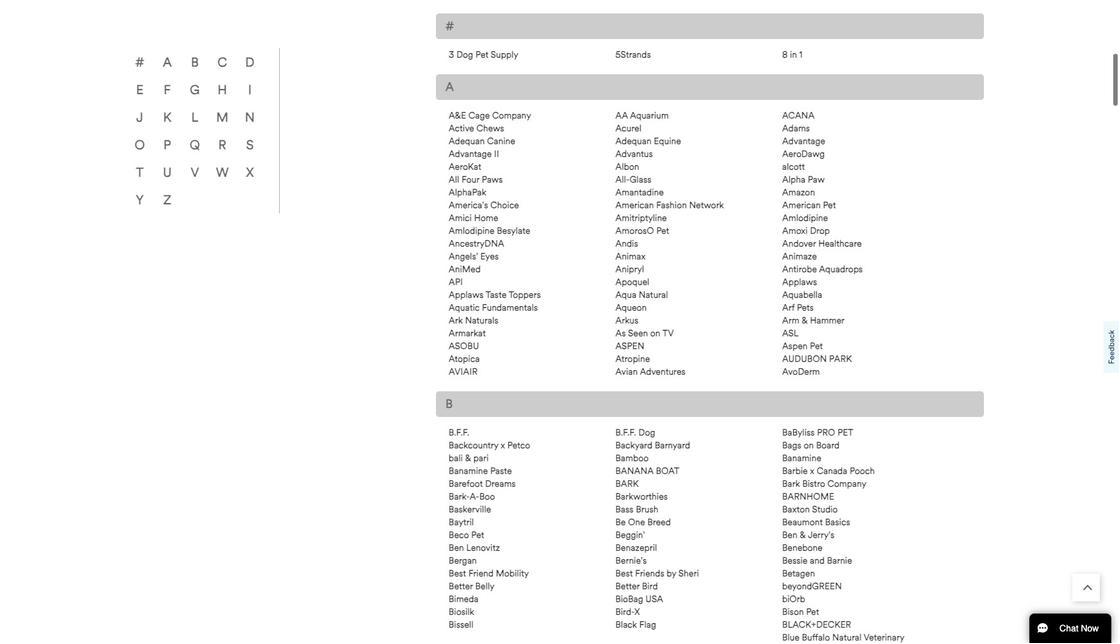 Task type: vqa. For each thing, say whether or not it's contained in the screenshot.
Dog associated with 3
yes



Task type: locate. For each thing, give the bounding box(es) containing it.
ben & jerry's link
[[783, 529, 835, 542]]

3 list from the top
[[436, 417, 985, 643]]

1 horizontal spatial b.f.f.
[[616, 428, 637, 438]]

1 vertical spatial #
[[135, 54, 144, 70]]

1 horizontal spatial a link
[[436, 75, 985, 100]]

0 horizontal spatial applaws
[[449, 290, 484, 301]]

dog right "3"
[[457, 50, 473, 60]]

bags on board link
[[783, 440, 840, 453]]

1 horizontal spatial amlodipine
[[783, 213, 829, 224]]

by
[[667, 568, 677, 579]]

aspen link
[[616, 340, 645, 353]]

black
[[616, 620, 637, 631]]

1 vertical spatial b
[[446, 397, 453, 412]]

1 horizontal spatial banamine
[[783, 453, 822, 464]]

healthcare
[[819, 239, 862, 249]]

besylate
[[497, 226, 531, 237]]

amlodipine
[[783, 213, 829, 224], [449, 226, 495, 237]]

1 vertical spatial advantage
[[449, 149, 492, 160]]

andis
[[616, 239, 638, 249]]

american inside american pet amici home
[[783, 200, 821, 211]]

audubon park link
[[783, 353, 852, 366]]

0 vertical spatial banamine
[[783, 453, 822, 464]]

canada
[[817, 466, 848, 477]]

adequan down active
[[449, 136, 485, 147]]

0 vertical spatial x
[[501, 440, 505, 451]]

1 horizontal spatial #
[[446, 19, 454, 34]]

1 better from the left
[[449, 581, 473, 592]]

1 horizontal spatial # link
[[436, 14, 985, 39]]

0 horizontal spatial b.f.f.
[[449, 428, 470, 438]]

1 vertical spatial banamine
[[449, 466, 488, 477]]

aqua
[[616, 290, 637, 301]]

1 horizontal spatial company
[[828, 479, 867, 490]]

1 vertical spatial a
[[446, 80, 454, 94]]

x up bistro
[[810, 466, 815, 477]]

bali & pari link
[[449, 453, 489, 465]]

barefoot dreams link
[[449, 478, 516, 491]]

animaze link
[[783, 251, 817, 264]]

1 vertical spatial # link
[[126, 48, 154, 76]]

list for b
[[436, 417, 985, 643]]

b.f.f. up backcountry
[[449, 428, 470, 438]]

pet up drop at the top right of the page
[[823, 200, 836, 211]]

1 horizontal spatial a
[[446, 80, 454, 94]]

arm
[[783, 315, 800, 326]]

banamine link
[[783, 453, 822, 465]]

0 horizontal spatial american
[[616, 200, 654, 211]]

0 horizontal spatial b link
[[181, 48, 209, 76]]

0 horizontal spatial ben
[[449, 543, 464, 554]]

pet left supply
[[476, 50, 489, 60]]

banana
[[616, 466, 654, 477]]

1 vertical spatial &
[[465, 453, 471, 464]]

amici home link
[[449, 212, 499, 225]]

beyondgreen link
[[783, 581, 842, 593]]

pet inside amoroso pet link
[[657, 226, 670, 237]]

# up "3"
[[446, 19, 454, 34]]

0 vertical spatial &
[[802, 315, 808, 326]]

better up biobag
[[616, 581, 640, 592]]

m
[[216, 110, 229, 126]]

all-glass
[[616, 175, 652, 185]]

banamine banamine paste
[[449, 453, 822, 477]]

aerodawg link
[[783, 148, 825, 161]]

beaumont
[[783, 517, 823, 528]]

q
[[190, 137, 200, 153]]

1 b.f.f. from the left
[[449, 428, 470, 438]]

adequan up 'advantus'
[[616, 136, 652, 147]]

pet up the audubon park link
[[810, 341, 823, 352]]

1 horizontal spatial american
[[783, 200, 821, 211]]

1 horizontal spatial best
[[616, 568, 633, 579]]

american fashion network
[[616, 200, 724, 211]]

0 vertical spatial ben
[[783, 530, 798, 541]]

bamboo link
[[616, 453, 649, 465]]

b link up barnyard on the right of the page
[[436, 392, 985, 417]]

0 horizontal spatial on
[[651, 328, 661, 339]]

0 vertical spatial on
[[651, 328, 661, 339]]

pet inside bison pet bissell
[[807, 607, 820, 618]]

2 vertical spatial &
[[800, 530, 806, 541]]

1 vertical spatial x
[[635, 607, 640, 618]]

b up g link
[[191, 54, 199, 70]]

0 horizontal spatial a
[[163, 54, 172, 70]]

anipryl link
[[616, 264, 645, 276]]

pet for american pet amici home
[[823, 200, 836, 211]]

atopica link
[[449, 353, 480, 366]]

on left tv
[[651, 328, 661, 339]]

advantage up aerokat
[[449, 149, 492, 160]]

better up 'bimeda'
[[449, 581, 473, 592]]

i link
[[236, 76, 264, 103]]

friends
[[636, 568, 665, 579]]

0 vertical spatial b
[[191, 54, 199, 70]]

&
[[802, 315, 808, 326], [465, 453, 471, 464], [800, 530, 806, 541]]

# up the e link at the top left of page
[[135, 54, 144, 70]]

advantus
[[616, 149, 653, 160]]

atropine link
[[616, 353, 650, 366]]

1 vertical spatial applaws
[[449, 290, 484, 301]]

# link for a
[[126, 48, 154, 76]]

n link
[[236, 103, 264, 131]]

1 vertical spatial list
[[436, 100, 985, 392]]

bamboo
[[616, 453, 649, 464]]

8 in 1
[[783, 50, 803, 60]]

aspen
[[783, 341, 808, 352]]

1 vertical spatial dog
[[639, 428, 656, 438]]

pet up black+decker
[[807, 607, 820, 618]]

3
[[449, 50, 454, 60]]

board
[[817, 440, 840, 451]]

list item
[[770, 632, 934, 643]]

& down pets
[[802, 315, 808, 326]]

1 horizontal spatial b link
[[436, 392, 985, 417]]

2 american from the left
[[783, 200, 821, 211]]

x inside babyliss pro pet backcountry x petco
[[501, 440, 505, 451]]

list containing b.f.f.
[[436, 417, 985, 643]]

andis link
[[616, 238, 638, 251]]

amantadine
[[616, 187, 664, 198]]

1 vertical spatial on
[[804, 440, 814, 451]]

pet inside american pet amici home
[[823, 200, 836, 211]]

0 horizontal spatial x
[[501, 440, 505, 451]]

company for bark bistro company bark-a-boo
[[828, 479, 867, 490]]

aquatic fundamentals link
[[449, 302, 538, 315]]

q link
[[181, 131, 209, 158]]

banamine up barbie
[[783, 453, 822, 464]]

x left petco on the left
[[501, 440, 505, 451]]

benebone bergan
[[449, 543, 823, 567]]

dog for b.f.f.
[[639, 428, 656, 438]]

1 horizontal spatial ben
[[783, 530, 798, 541]]

basics
[[826, 517, 851, 528]]

k link
[[154, 103, 181, 131]]

0 horizontal spatial banamine
[[449, 466, 488, 477]]

0 vertical spatial applaws
[[783, 277, 818, 288]]

0 horizontal spatial amlodipine
[[449, 226, 495, 237]]

1 horizontal spatial better
[[616, 581, 640, 592]]

0 vertical spatial dog
[[457, 50, 473, 60]]

best down bergan 'link'
[[449, 568, 466, 579]]

# link for a&e cage company
[[436, 14, 985, 39]]

0 horizontal spatial dog
[[457, 50, 473, 60]]

2 b.f.f. from the left
[[616, 428, 637, 438]]

amlodipine down american pet link
[[783, 213, 829, 224]]

dreams
[[485, 479, 516, 490]]

1 vertical spatial company
[[828, 479, 867, 490]]

aerodawg
[[783, 149, 825, 160]]

0 vertical spatial advantage
[[783, 136, 826, 147]]

1 vertical spatial x
[[810, 466, 815, 477]]

1 horizontal spatial adequan
[[616, 136, 652, 147]]

2 list from the top
[[436, 100, 985, 392]]

& inside arm & hammer armarkat
[[802, 315, 808, 326]]

0 horizontal spatial best
[[449, 568, 466, 579]]

amlodipine link
[[783, 212, 829, 225]]

1 horizontal spatial b
[[446, 397, 453, 412]]

b link left c
[[181, 48, 209, 76]]

better inside better bird link
[[616, 581, 640, 592]]

aa aquarium
[[616, 110, 669, 121]]

0 vertical spatial list
[[436, 39, 985, 75]]

j link
[[126, 103, 154, 131]]

asobu link
[[449, 340, 479, 353]]

arm & hammer armarkat
[[449, 315, 845, 339]]

alcott
[[783, 162, 805, 173]]

pet up andover healthcare angels' eyes
[[657, 226, 670, 237]]

barnyard
[[655, 440, 691, 451]]

amlodipine down amici home link
[[449, 226, 495, 237]]

park
[[830, 354, 852, 365]]

1 vertical spatial b link
[[436, 392, 985, 417]]

acana link
[[783, 110, 815, 123]]

2 best from the left
[[616, 568, 633, 579]]

banana boat link
[[616, 465, 680, 478]]

backcountry
[[449, 440, 499, 451]]

0 vertical spatial x
[[246, 165, 254, 181]]

list containing 3 dog pet supply
[[436, 39, 985, 75]]

company inside bark bistro company bark-a-boo
[[828, 479, 867, 490]]

v
[[191, 165, 199, 181]]

1 best from the left
[[449, 568, 466, 579]]

g
[[190, 82, 200, 98]]

a up f link
[[163, 54, 172, 70]]

1 vertical spatial ben
[[449, 543, 464, 554]]

banamine down bali & pari "link"
[[449, 466, 488, 477]]

1 american from the left
[[616, 200, 654, 211]]

better inside betagen better belly
[[449, 581, 473, 592]]

2 vertical spatial list
[[436, 417, 985, 643]]

0 vertical spatial company
[[492, 110, 531, 121]]

0 vertical spatial amlodipine
[[783, 213, 829, 224]]

applaws up aquatic
[[449, 290, 484, 301]]

0 horizontal spatial # link
[[126, 48, 154, 76]]

list
[[436, 39, 985, 75], [436, 100, 985, 392], [436, 417, 985, 643]]

1 list from the top
[[436, 39, 985, 75]]

company down canada
[[828, 479, 867, 490]]

barbie
[[783, 466, 808, 477]]

fundamentals
[[482, 303, 538, 314]]

company up chews at the top left of page
[[492, 110, 531, 121]]

& right bali at left bottom
[[465, 453, 471, 464]]

pet inside beaumont basics beco pet
[[472, 530, 484, 541]]

0 horizontal spatial advantage
[[449, 149, 492, 160]]

0 horizontal spatial adequan
[[449, 136, 485, 147]]

1 horizontal spatial on
[[804, 440, 814, 451]]

company for a&e cage company
[[492, 110, 531, 121]]

american down amazon link
[[783, 200, 821, 211]]

1 horizontal spatial x
[[810, 466, 815, 477]]

0 horizontal spatial #
[[135, 54, 144, 70]]

on up banamine link at bottom right
[[804, 440, 814, 451]]

best inside bessie and barnie best friend mobility
[[449, 568, 466, 579]]

z
[[163, 192, 171, 208]]

1 adequan from the left
[[449, 136, 485, 147]]

advantage up aerodawg
[[783, 136, 826, 147]]

0 horizontal spatial company
[[492, 110, 531, 121]]

1 horizontal spatial x
[[635, 607, 640, 618]]

2 better from the left
[[616, 581, 640, 592]]

ben down "beco" at the bottom left
[[449, 543, 464, 554]]

k
[[163, 110, 172, 126]]

aqueon
[[616, 303, 647, 314]]

be one breed
[[616, 517, 671, 528]]

0 horizontal spatial x
[[246, 165, 254, 181]]

a up a&e
[[446, 80, 454, 94]]

pet for bison pet bissell
[[807, 607, 820, 618]]

0 vertical spatial # link
[[436, 14, 985, 39]]

pet up ben lenovitz link
[[472, 530, 484, 541]]

# for a
[[135, 54, 144, 70]]

dog up backyard barnyard
[[639, 428, 656, 438]]

pet inside aspen pet atopica
[[810, 341, 823, 352]]

aquabella aquatic fundamentals
[[449, 290, 823, 314]]

0 horizontal spatial b
[[191, 54, 199, 70]]

#
[[446, 19, 454, 34], [135, 54, 144, 70]]

n
[[245, 110, 255, 126]]

american down amantadine link
[[616, 200, 654, 211]]

ben up benebone
[[783, 530, 798, 541]]

list containing a&e cage company
[[436, 100, 985, 392]]

0 horizontal spatial better
[[449, 581, 473, 592]]

best down bernie's link
[[616, 568, 633, 579]]

avian
[[616, 367, 638, 378]]

american pet amici home
[[449, 200, 836, 224]]

bird-x link
[[616, 606, 640, 619]]

bessie
[[783, 556, 808, 567]]

b up b.f.f. link
[[446, 397, 453, 412]]

0 horizontal spatial a link
[[154, 48, 181, 76]]

bass brush link
[[616, 504, 659, 517]]

network
[[690, 200, 724, 211]]

1 horizontal spatial dog
[[639, 428, 656, 438]]

arf pets ark naturals
[[449, 303, 814, 326]]

petco
[[508, 440, 531, 451]]

b.f.f. up the backyard
[[616, 428, 637, 438]]

as seen on tv
[[616, 328, 674, 339]]

& inside the ben & jerry's ben lenovitz
[[800, 530, 806, 541]]

l
[[191, 110, 198, 126]]

0 vertical spatial #
[[446, 19, 454, 34]]

asl link
[[783, 328, 799, 340]]

applaws down antirobe
[[783, 277, 818, 288]]

& down the beaumont
[[800, 530, 806, 541]]

x
[[246, 165, 254, 181], [635, 607, 640, 618]]



Task type: describe. For each thing, give the bounding box(es) containing it.
bessie and barnie best friend mobility
[[449, 556, 853, 579]]

ancestrydna
[[449, 239, 505, 249]]

x inside "x" "link"
[[246, 165, 254, 181]]

1 horizontal spatial advantage
[[783, 136, 826, 147]]

g link
[[181, 76, 209, 103]]

boat
[[656, 466, 680, 477]]

asl
[[783, 328, 799, 339]]

amlodipine amlodipine besylate
[[449, 213, 829, 237]]

beyondgreen
[[783, 581, 842, 592]]

bison pet bissell
[[449, 607, 820, 631]]

benebone link
[[783, 542, 823, 555]]

bass
[[616, 504, 634, 515]]

p
[[164, 137, 171, 153]]

all
[[449, 175, 460, 185]]

v link
[[181, 158, 209, 186]]

on inside bags on board bali & pari
[[804, 440, 814, 451]]

biobag usa link
[[616, 593, 664, 606]]

beggin'
[[616, 530, 645, 541]]

pari
[[474, 453, 489, 464]]

pet for aspen pet atopica
[[810, 341, 823, 352]]

tv
[[663, 328, 674, 339]]

x inside barbie x canada pooch barefoot dreams
[[810, 466, 815, 477]]

bird-x
[[616, 607, 640, 618]]

b.f.f. link
[[449, 427, 470, 440]]

j
[[136, 110, 143, 126]]

barefoot
[[449, 479, 483, 490]]

bimeda
[[449, 594, 479, 605]]

x inside "bird-x" link
[[635, 607, 640, 618]]

adequan equine link
[[616, 135, 681, 148]]

list for a
[[436, 100, 985, 392]]

animed link
[[449, 264, 481, 276]]

active chews link
[[449, 123, 504, 135]]

applaws link
[[783, 276, 818, 289]]

better bird link
[[616, 581, 658, 593]]

benazepril link
[[616, 542, 657, 555]]

1 horizontal spatial applaws
[[783, 277, 818, 288]]

studio
[[813, 504, 838, 515]]

c
[[218, 54, 227, 70]]

f
[[164, 82, 171, 98]]

f link
[[154, 76, 181, 103]]

breed
[[648, 517, 671, 528]]

e link
[[126, 76, 154, 103]]

antirobe aquadrops link
[[783, 264, 863, 276]]

asl asobu
[[449, 328, 799, 352]]

drop
[[810, 226, 830, 237]]

best friend mobility link
[[449, 568, 529, 581]]

# for a&e cage company
[[446, 19, 454, 34]]

5strands
[[616, 50, 651, 60]]

biorb link
[[783, 593, 806, 606]]

alphapak
[[449, 187, 487, 198]]

d
[[245, 54, 255, 70]]

chews
[[477, 123, 504, 134]]

baxton studio baytril
[[449, 504, 838, 528]]

home
[[474, 213, 499, 224]]

& for arm & hammer armarkat
[[802, 315, 808, 326]]

u link
[[154, 158, 181, 186]]

barnie
[[827, 556, 853, 567]]

aquabella link
[[783, 289, 823, 302]]

bark bistro company bark-a-boo
[[449, 479, 867, 502]]

amazon america's choice
[[449, 187, 816, 211]]

& for ben & jerry's ben lenovitz
[[800, 530, 806, 541]]

adequan inside "adams adequan canine"
[[449, 136, 485, 147]]

usa
[[646, 594, 664, 605]]

betagen better belly
[[449, 568, 816, 592]]

acurel link
[[616, 123, 642, 135]]

baytril
[[449, 517, 474, 528]]

aqua natural
[[616, 290, 669, 301]]

andover healthcare angels' eyes
[[449, 239, 862, 262]]

american for fashion
[[616, 200, 654, 211]]

aquabella
[[783, 290, 823, 301]]

ben lenovitz link
[[449, 542, 500, 555]]

toppers
[[509, 290, 541, 301]]

barnhome link
[[783, 491, 835, 504]]

b.f.f. for b.f.f.
[[449, 428, 470, 438]]

r link
[[209, 131, 236, 158]]

bergan
[[449, 556, 477, 567]]

barkworthies
[[616, 492, 668, 502]]

dog for 3
[[457, 50, 473, 60]]

bernie's
[[616, 556, 647, 567]]

albon link
[[616, 161, 640, 174]]

0 vertical spatial b link
[[181, 48, 209, 76]]

m link
[[209, 103, 236, 131]]

bissell
[[449, 620, 474, 631]]

american for pet
[[783, 200, 821, 211]]

pet for amoroso pet
[[657, 226, 670, 237]]

bags on board bali & pari
[[449, 440, 840, 464]]

2 adequan from the left
[[616, 136, 652, 147]]

adams
[[783, 123, 810, 134]]

b.f.f. for b.f.f. dog
[[616, 428, 637, 438]]

bark
[[783, 479, 801, 490]]

0 vertical spatial a
[[163, 54, 172, 70]]

1 vertical spatial amlodipine
[[449, 226, 495, 237]]

active
[[449, 123, 475, 134]]

hammer
[[811, 315, 845, 326]]

barnhome baskerville
[[449, 492, 835, 515]]

animaze
[[783, 251, 817, 262]]

list for #
[[436, 39, 985, 75]]

b.f.f. dog
[[616, 428, 656, 438]]

betagen link
[[783, 568, 816, 581]]

amoxi drop link
[[783, 225, 830, 238]]

ancestrydna link
[[449, 238, 505, 251]]

aa aquarium link
[[616, 110, 669, 123]]

arf pets link
[[783, 302, 814, 315]]

bird
[[642, 581, 658, 592]]

aa
[[616, 110, 628, 121]]

pet inside 3 dog pet supply link
[[476, 50, 489, 60]]

barkworthies link
[[616, 491, 668, 504]]

& inside bags on board bali & pari
[[465, 453, 471, 464]]

audubon park aviair
[[449, 354, 852, 378]]

adequan canine link
[[449, 135, 516, 148]]

adams adequan canine
[[449, 123, 810, 147]]

paws
[[482, 175, 503, 185]]

as
[[616, 328, 626, 339]]

asobu
[[449, 341, 479, 352]]



